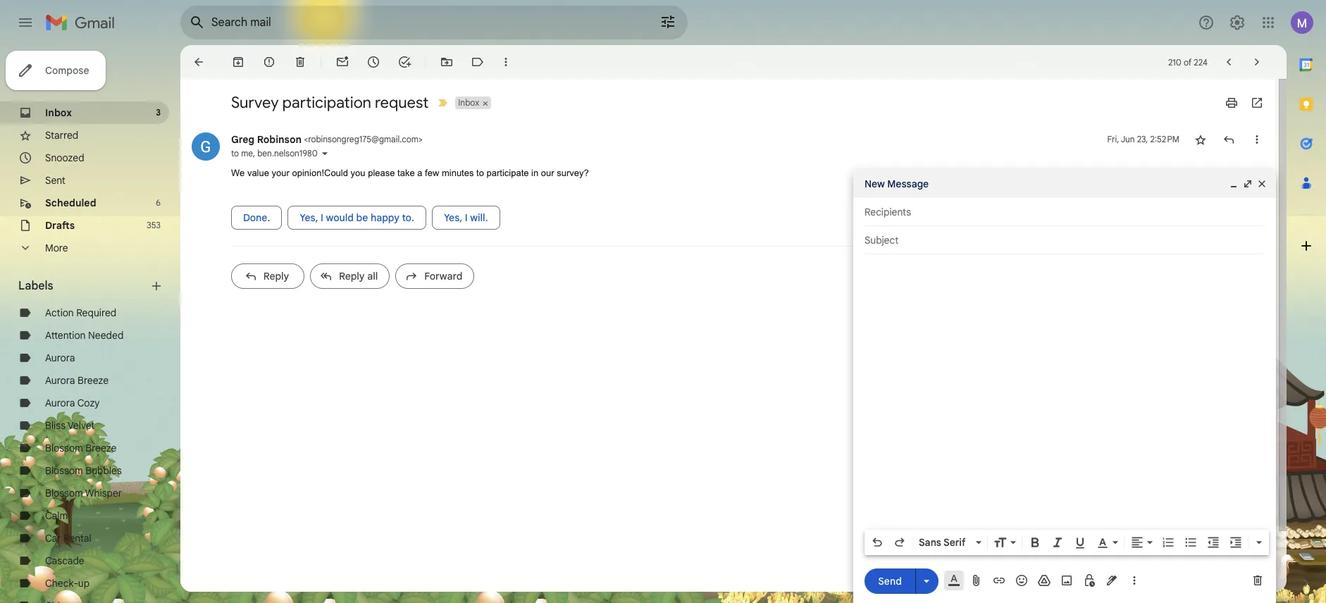 Task type: locate. For each thing, give the bounding box(es) containing it.
reply for reply
[[263, 270, 289, 282]]

Search mail text field
[[211, 16, 620, 30]]

car
[[45, 532, 61, 545]]

action required
[[45, 307, 116, 319]]

car rental
[[45, 532, 91, 545]]

please
[[368, 168, 395, 178]]

inbox up starred link
[[45, 106, 72, 119]]

done. button
[[231, 205, 282, 229]]

reply
[[263, 270, 289, 282], [339, 270, 365, 282]]

indent less ‪(⌘[)‬ image
[[1207, 536, 1221, 550]]

more image
[[499, 55, 513, 69]]

drafts
[[45, 219, 75, 232]]

2 yes, from the left
[[444, 211, 462, 224]]

report spam image
[[262, 55, 276, 69]]

aurora for aurora breeze
[[45, 374, 75, 387]]

aurora breeze link
[[45, 374, 109, 387]]

support image
[[1198, 14, 1215, 31]]

2 vertical spatial blossom
[[45, 487, 83, 500]]

0 horizontal spatial inbox
[[45, 106, 72, 119]]

survey?
[[557, 168, 589, 178]]

1 horizontal spatial yes,
[[444, 211, 462, 224]]

6
[[156, 197, 161, 208]]

0 horizontal spatial yes,
[[300, 211, 318, 224]]

yes, left will.
[[444, 211, 462, 224]]

done.
[[243, 211, 270, 224]]

more options image
[[1131, 574, 1139, 588]]

attention needed link
[[45, 329, 124, 342]]

1 horizontal spatial reply
[[339, 270, 365, 282]]

whisper
[[85, 487, 122, 500]]

indent more ‪(⌘])‬ image
[[1229, 536, 1243, 550]]

0 horizontal spatial i
[[321, 211, 324, 224]]

1 blossom from the top
[[45, 442, 83, 455]]

scheduled link
[[45, 197, 96, 209]]

0 horizontal spatial reply
[[263, 270, 289, 282]]

cascade
[[45, 555, 84, 567]]

0 vertical spatial aurora
[[45, 352, 75, 364]]

to
[[231, 148, 239, 159], [477, 168, 484, 178]]

fri, jun 23, 2:52 pm
[[1108, 134, 1180, 145]]

attention
[[45, 329, 86, 342]]

1 yes, from the left
[[300, 211, 318, 224]]

snoozed link
[[45, 152, 84, 164]]

0 horizontal spatial to
[[231, 148, 239, 159]]

reply left all
[[339, 270, 365, 282]]

take
[[398, 168, 415, 178]]

forward
[[425, 270, 463, 282]]

1 vertical spatial breeze
[[86, 442, 117, 455]]

cozy
[[77, 397, 100, 410]]

fri, jun 23, 2:52 pm cell
[[1108, 133, 1180, 147]]

inbox
[[458, 97, 479, 108], [45, 106, 72, 119]]

be
[[356, 211, 368, 224]]

2 blossom from the top
[[45, 465, 83, 477]]

compose
[[45, 64, 89, 77]]

more formatting options image
[[1253, 536, 1267, 550]]

1 horizontal spatial i
[[465, 211, 468, 224]]

reply all link
[[310, 263, 390, 289]]

you
[[351, 168, 366, 178]]

snooze image
[[367, 55, 381, 69]]

survey participation request
[[231, 93, 429, 112]]

to left me
[[231, 148, 239, 159]]

1 horizontal spatial to
[[477, 168, 484, 178]]

aurora down attention
[[45, 352, 75, 364]]

we value your opinion!could you please take a few minutes to participate in our survey?
[[231, 168, 589, 178]]

sent
[[45, 174, 65, 187]]

close image
[[1257, 178, 1268, 190]]

discard draft ‪(⌘⇧d)‬ image
[[1251, 574, 1265, 588]]

more
[[45, 242, 68, 254]]

blossom down bliss velvet link in the left of the page
[[45, 442, 83, 455]]

to right minutes
[[477, 168, 484, 178]]

,
[[253, 148, 255, 159]]

gmail image
[[45, 8, 122, 37]]

1 vertical spatial blossom
[[45, 465, 83, 477]]

0 vertical spatial breeze
[[78, 374, 109, 387]]

will.
[[470, 211, 488, 224]]

0 vertical spatial blossom
[[45, 442, 83, 455]]

reply down 'done.' button
[[263, 270, 289, 282]]

yes, i will.
[[444, 211, 488, 224]]

dialog
[[854, 170, 1277, 603]]

23,
[[1137, 134, 1149, 145]]

None search field
[[180, 6, 688, 39]]

1 aurora from the top
[[45, 352, 75, 364]]

survey
[[231, 93, 279, 112]]

inbox inside inbox button
[[458, 97, 479, 108]]

action required link
[[45, 307, 116, 319]]

2 reply from the left
[[339, 270, 365, 282]]

up
[[78, 577, 90, 590]]

add to tasks image
[[398, 55, 412, 69]]

few
[[425, 168, 439, 178]]

move to image
[[440, 55, 454, 69]]

inbox for inbox link
[[45, 106, 72, 119]]

1 i from the left
[[321, 211, 324, 224]]

inbox inside labels navigation
[[45, 106, 72, 119]]

delete image
[[293, 55, 307, 69]]

fri,
[[1108, 134, 1120, 145]]

inbox for inbox button
[[458, 97, 479, 108]]

i
[[321, 211, 324, 224], [465, 211, 468, 224]]

2 i from the left
[[465, 211, 468, 224]]

1 horizontal spatial inbox
[[458, 97, 479, 108]]

i for will.
[[465, 211, 468, 224]]

i left will.
[[465, 211, 468, 224]]

participation
[[283, 93, 371, 112]]

ben.nelson1980
[[257, 148, 318, 159]]

labels navigation
[[0, 45, 180, 603]]

blossom
[[45, 442, 83, 455], [45, 465, 83, 477], [45, 487, 83, 500]]

i left would
[[321, 211, 324, 224]]

drafts link
[[45, 219, 75, 232]]

value
[[247, 168, 269, 178]]

a
[[417, 168, 423, 178]]

more send options image
[[920, 574, 934, 588]]

1 vertical spatial aurora
[[45, 374, 75, 387]]

aurora up bliss
[[45, 397, 75, 410]]

yes, left would
[[300, 211, 318, 224]]

3 aurora from the top
[[45, 397, 75, 410]]

greg
[[231, 133, 255, 146]]

blossom up calm link
[[45, 487, 83, 500]]

2 aurora from the top
[[45, 374, 75, 387]]

0 vertical spatial to
[[231, 148, 239, 159]]

starred
[[45, 129, 78, 142]]

224
[[1194, 57, 1208, 67]]

2 vertical spatial aurora
[[45, 397, 75, 410]]

breeze up bubbles
[[86, 442, 117, 455]]

yes,
[[300, 211, 318, 224], [444, 211, 462, 224]]

main menu image
[[17, 14, 34, 31]]

3 blossom from the top
[[45, 487, 83, 500]]

velvet
[[68, 419, 95, 432]]

blossom down blossom breeze in the bottom left of the page
[[45, 465, 83, 477]]

toggle confidential mode image
[[1083, 574, 1097, 588]]

greg robinson < robinsongreg175@gmail.com >
[[231, 133, 423, 146]]

required
[[76, 307, 116, 319]]

aurora
[[45, 352, 75, 364], [45, 374, 75, 387], [45, 397, 75, 410]]

breeze up cozy
[[78, 374, 109, 387]]

settings image
[[1229, 14, 1246, 31]]

tab list
[[1287, 45, 1327, 553]]

attach files image
[[970, 574, 984, 588]]

car rental link
[[45, 532, 91, 545]]

aurora down aurora link
[[45, 374, 75, 387]]

insert photo image
[[1060, 574, 1074, 588]]

blossom breeze
[[45, 442, 117, 455]]

inbox down labels 'image'
[[458, 97, 479, 108]]

to.
[[402, 211, 414, 224]]

1 reply from the left
[[263, 270, 289, 282]]

sans serif
[[919, 536, 966, 549]]



Task type: vqa. For each thing, say whether or not it's contained in the screenshot.
the Zach in the top of the page
no



Task type: describe. For each thing, give the bounding box(es) containing it.
minutes
[[442, 168, 474, 178]]

yes, i will. button
[[432, 205, 500, 229]]

2:52 pm
[[1151, 134, 1180, 145]]

check-up link
[[45, 577, 90, 590]]

breeze for aurora breeze
[[78, 374, 109, 387]]

bulleted list ‪(⌘⇧8)‬ image
[[1184, 536, 1198, 550]]

in
[[532, 168, 539, 178]]

starred link
[[45, 129, 78, 142]]

yes, i would be happy to. button
[[288, 205, 426, 229]]

bliss velvet
[[45, 419, 95, 432]]

to me , ben.nelson1980
[[231, 148, 318, 159]]

forward link
[[396, 263, 475, 289]]

bold ‪(⌘b)‬ image
[[1028, 536, 1043, 550]]

all
[[367, 270, 378, 282]]

breeze for blossom breeze
[[86, 442, 117, 455]]

show details image
[[321, 149, 329, 158]]

serif
[[944, 536, 966, 549]]

aurora for aurora link
[[45, 352, 75, 364]]

yes, for yes, i would be happy to.
[[300, 211, 318, 224]]

insert signature image
[[1105, 574, 1119, 588]]

sent link
[[45, 174, 65, 187]]

send
[[878, 575, 902, 588]]

attention needed
[[45, 329, 124, 342]]

inbox button
[[456, 97, 481, 109]]

labels heading
[[18, 279, 149, 293]]

snoozed
[[45, 152, 84, 164]]

reply link
[[231, 263, 305, 289]]

aurora link
[[45, 352, 75, 364]]

our
[[541, 168, 555, 178]]

i for would
[[321, 211, 324, 224]]

calm
[[45, 510, 68, 522]]

sans
[[919, 536, 942, 549]]

send button
[[865, 569, 916, 594]]

aurora for aurora cozy
[[45, 397, 75, 410]]

needed
[[88, 329, 124, 342]]

more button
[[0, 237, 169, 259]]

aurora cozy
[[45, 397, 100, 410]]

italic ‪(⌘i)‬ image
[[1051, 536, 1065, 550]]

advanced search options image
[[654, 8, 682, 36]]

sans serif option
[[916, 536, 973, 550]]

yes, i would be happy to.
[[300, 211, 414, 224]]

would
[[326, 211, 354, 224]]

compose button
[[6, 51, 106, 90]]

reply for reply all
[[339, 270, 365, 282]]

undo ‪(⌘z)‬ image
[[871, 536, 885, 550]]

your
[[272, 168, 290, 178]]

action
[[45, 307, 74, 319]]

calm link
[[45, 510, 68, 522]]

aurora cozy link
[[45, 397, 100, 410]]

bliss velvet link
[[45, 419, 95, 432]]

archive image
[[231, 55, 245, 69]]

participate
[[487, 168, 529, 178]]

underline ‪(⌘u)‬ image
[[1074, 536, 1088, 551]]

opinion!could
[[292, 168, 348, 178]]

aurora breeze
[[45, 374, 109, 387]]

blossom breeze link
[[45, 442, 117, 455]]

>
[[419, 134, 423, 145]]

dialog containing sans serif
[[854, 170, 1277, 603]]

blossom bubbles
[[45, 465, 122, 477]]

happy
[[371, 211, 400, 224]]

labels
[[18, 279, 53, 293]]

search mail image
[[185, 10, 210, 35]]

numbered list ‪(⌘⇧7)‬ image
[[1162, 536, 1176, 550]]

inbox link
[[45, 106, 72, 119]]

yes, for yes, i will.
[[444, 211, 462, 224]]

3
[[156, 107, 161, 118]]

check-up
[[45, 577, 90, 590]]

blossom for blossom bubbles
[[45, 465, 83, 477]]

blossom bubbles link
[[45, 465, 122, 477]]

bubbles
[[86, 465, 122, 477]]

formatting options toolbar
[[865, 530, 1270, 555]]

request
[[375, 93, 429, 112]]

reply all
[[339, 270, 378, 282]]

redo ‪(⌘y)‬ image
[[893, 536, 907, 550]]

blossom whisper link
[[45, 487, 122, 500]]

210
[[1169, 57, 1182, 67]]

labels image
[[471, 55, 485, 69]]

greg robinson cell
[[231, 133, 423, 146]]

210 of 224
[[1169, 57, 1208, 67]]

newer image
[[1222, 55, 1236, 69]]

we
[[231, 168, 245, 178]]

1 vertical spatial to
[[477, 168, 484, 178]]

jun
[[1121, 134, 1135, 145]]

check-
[[45, 577, 78, 590]]

robinsongreg175@gmail.com
[[308, 134, 419, 145]]

insert emoji ‪(⌘⇧2)‬ image
[[1015, 574, 1029, 588]]

insert files using drive image
[[1038, 574, 1052, 588]]

blossom for blossom whisper
[[45, 487, 83, 500]]

of
[[1184, 57, 1192, 67]]

older image
[[1251, 55, 1265, 69]]

Message Body text field
[[865, 262, 1265, 526]]

Not starred checkbox
[[1194, 133, 1208, 147]]

blossom for blossom breeze
[[45, 442, 83, 455]]

bliss
[[45, 419, 66, 432]]

insert link ‪(⌘k)‬ image
[[993, 574, 1007, 588]]

<
[[304, 134, 308, 145]]

rental
[[64, 532, 91, 545]]

back to inbox image
[[192, 55, 206, 69]]



